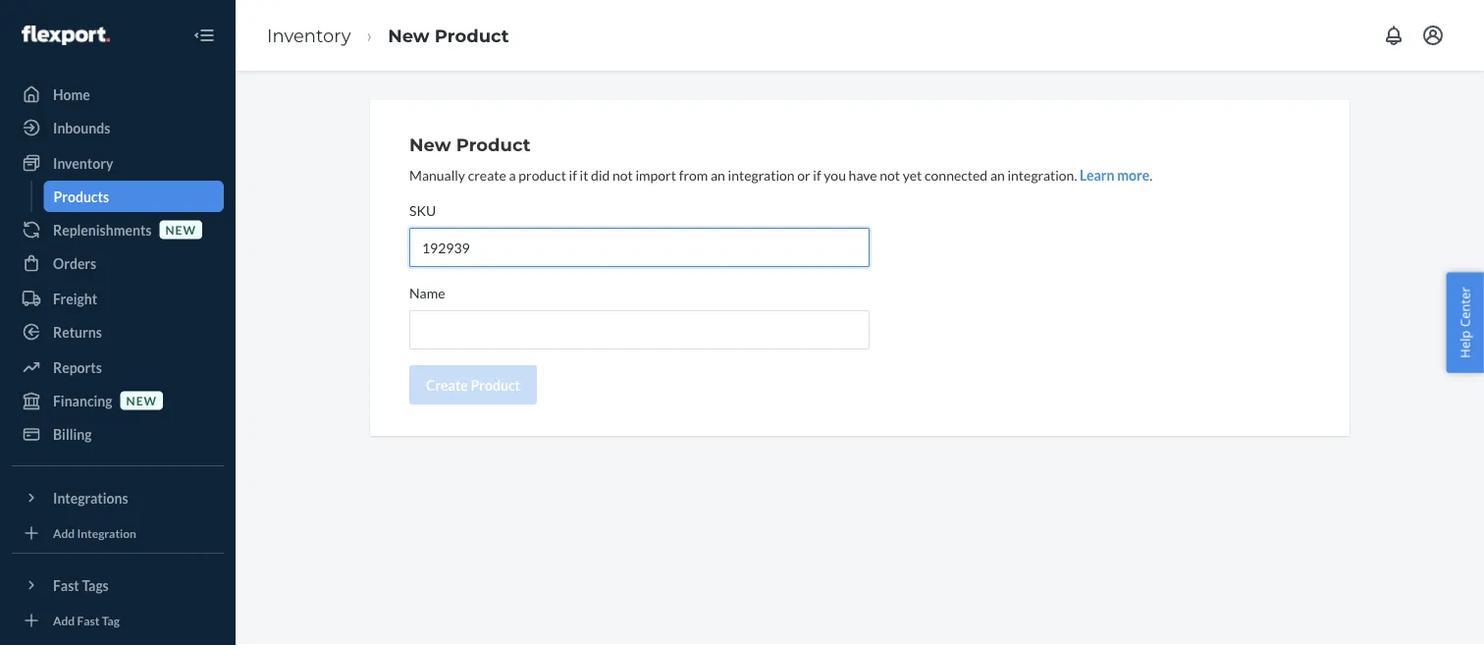 Task type: locate. For each thing, give the bounding box(es) containing it.
an right 'from'
[[711, 166, 725, 183]]

not
[[613, 166, 633, 183], [880, 166, 900, 183]]

1 an from the left
[[711, 166, 725, 183]]

connected
[[925, 166, 988, 183]]

an
[[711, 166, 725, 183], [991, 166, 1005, 183]]

1 horizontal spatial new
[[165, 222, 196, 237]]

financing
[[53, 392, 112, 409]]

home
[[53, 86, 90, 103]]

learn
[[1080, 166, 1115, 183]]

import
[[636, 166, 676, 183]]

integrations
[[53, 489, 128, 506]]

1 vertical spatial inventory
[[53, 155, 113, 171]]

0 horizontal spatial new
[[126, 393, 157, 407]]

breadcrumbs navigation
[[251, 7, 525, 64]]

0 vertical spatial add
[[53, 526, 75, 540]]

returns link
[[12, 316, 224, 348]]

1 vertical spatial new product
[[409, 134, 531, 155]]

new
[[388, 24, 430, 46], [409, 134, 451, 155]]

0 vertical spatial inventory
[[267, 24, 351, 46]]

inventory link inside the breadcrumbs navigation
[[267, 24, 351, 46]]

create
[[468, 166, 506, 183]]

if right or
[[813, 166, 821, 183]]

0 horizontal spatial inventory link
[[12, 147, 224, 179]]

an right connected
[[991, 166, 1005, 183]]

yet
[[903, 166, 922, 183]]

inventory
[[267, 24, 351, 46], [53, 155, 113, 171]]

new down 'reports' link
[[126, 393, 157, 407]]

product
[[519, 166, 566, 183]]

add integration link
[[12, 521, 224, 545]]

orders
[[53, 255, 96, 271]]

None text field
[[409, 228, 870, 267], [409, 310, 870, 350], [409, 228, 870, 267], [409, 310, 870, 350]]

1 horizontal spatial not
[[880, 166, 900, 183]]

more
[[1118, 166, 1150, 183]]

1 horizontal spatial inventory
[[267, 24, 351, 46]]

sku
[[409, 202, 436, 218]]

.
[[1150, 166, 1153, 183]]

1 horizontal spatial an
[[991, 166, 1005, 183]]

new inside the breadcrumbs navigation
[[388, 24, 430, 46]]

1 horizontal spatial if
[[813, 166, 821, 183]]

add for add integration
[[53, 526, 75, 540]]

add fast tag
[[53, 613, 120, 627]]

if
[[569, 166, 577, 183], [813, 166, 821, 183]]

0 horizontal spatial inventory
[[53, 155, 113, 171]]

manually
[[409, 166, 465, 183]]

reports
[[53, 359, 102, 376]]

integrations button
[[12, 482, 224, 513]]

new for replenishments
[[165, 222, 196, 237]]

1 vertical spatial inventory link
[[12, 147, 224, 179]]

create product button
[[409, 365, 537, 404]]

add for add fast tag
[[53, 613, 75, 627]]

add
[[53, 526, 75, 540], [53, 613, 75, 627]]

0 vertical spatial new
[[165, 222, 196, 237]]

billing link
[[12, 418, 224, 450]]

you
[[824, 166, 846, 183]]

fast left tags
[[53, 577, 79, 593]]

open notifications image
[[1382, 24, 1406, 47]]

inbounds link
[[12, 112, 224, 143]]

reports link
[[12, 351, 224, 383]]

not right the did
[[613, 166, 633, 183]]

2 vertical spatial product
[[471, 377, 520, 393]]

help center button
[[1447, 272, 1484, 373]]

have
[[849, 166, 877, 183]]

new down products link
[[165, 222, 196, 237]]

2 add from the top
[[53, 613, 75, 627]]

home link
[[12, 79, 224, 110]]

new
[[165, 222, 196, 237], [126, 393, 157, 407]]

integration
[[77, 526, 136, 540]]

fast left tag
[[77, 613, 100, 627]]

tags
[[82, 577, 109, 593]]

0 vertical spatial new
[[388, 24, 430, 46]]

0 vertical spatial product
[[435, 24, 509, 46]]

1 add from the top
[[53, 526, 75, 540]]

1 not from the left
[[613, 166, 633, 183]]

integration.
[[1008, 166, 1077, 183]]

create
[[426, 377, 468, 393]]

product inside the breadcrumbs navigation
[[435, 24, 509, 46]]

name
[[409, 284, 445, 301]]

0 vertical spatial inventory link
[[267, 24, 351, 46]]

inbounds
[[53, 119, 110, 136]]

if left "it"
[[569, 166, 577, 183]]

0 horizontal spatial not
[[613, 166, 633, 183]]

0 horizontal spatial an
[[711, 166, 725, 183]]

new product link
[[388, 24, 509, 46]]

tag
[[102, 613, 120, 627]]

fast
[[53, 577, 79, 593], [77, 613, 100, 627]]

new product
[[388, 24, 509, 46], [409, 134, 531, 155]]

2 an from the left
[[991, 166, 1005, 183]]

1 horizontal spatial inventory link
[[267, 24, 351, 46]]

0 horizontal spatial if
[[569, 166, 577, 183]]

0 vertical spatial new product
[[388, 24, 509, 46]]

product
[[435, 24, 509, 46], [456, 134, 531, 155], [471, 377, 520, 393]]

inventory link
[[267, 24, 351, 46], [12, 147, 224, 179]]

add down the fast tags
[[53, 613, 75, 627]]

center
[[1456, 287, 1474, 327]]

create product
[[426, 377, 520, 393]]

2 not from the left
[[880, 166, 900, 183]]

1 vertical spatial add
[[53, 613, 75, 627]]

not left yet at the top
[[880, 166, 900, 183]]

add left integration
[[53, 526, 75, 540]]

manually create a product if it did not import from an integration or if you have not yet connected an integration. learn more .
[[409, 166, 1153, 183]]

0 vertical spatial fast
[[53, 577, 79, 593]]

fast tags button
[[12, 569, 224, 601]]

freight
[[53, 290, 97, 307]]

close navigation image
[[192, 24, 216, 47]]

new product inside the breadcrumbs navigation
[[388, 24, 509, 46]]

freight link
[[12, 283, 224, 314]]

new for financing
[[126, 393, 157, 407]]

1 vertical spatial new
[[126, 393, 157, 407]]



Task type: describe. For each thing, give the bounding box(es) containing it.
2 if from the left
[[813, 166, 821, 183]]

products
[[54, 188, 109, 205]]

flexport logo image
[[22, 26, 110, 45]]

fast inside dropdown button
[[53, 577, 79, 593]]

integration
[[728, 166, 795, 183]]

1 if from the left
[[569, 166, 577, 183]]

1 vertical spatial fast
[[77, 613, 100, 627]]

billing
[[53, 426, 92, 442]]

learn more button
[[1080, 165, 1150, 185]]

help center
[[1456, 287, 1474, 358]]

replenishments
[[53, 221, 152, 238]]

from
[[679, 166, 708, 183]]

did
[[591, 166, 610, 183]]

help
[[1456, 330, 1474, 358]]

fast tags
[[53, 577, 109, 593]]

returns
[[53, 324, 102, 340]]

or
[[797, 166, 811, 183]]

products link
[[44, 181, 224, 212]]

product inside button
[[471, 377, 520, 393]]

1 vertical spatial new
[[409, 134, 451, 155]]

add integration
[[53, 526, 136, 540]]

it
[[580, 166, 588, 183]]

add fast tag link
[[12, 609, 224, 632]]

inventory inside the breadcrumbs navigation
[[267, 24, 351, 46]]

orders link
[[12, 247, 224, 279]]

open account menu image
[[1422, 24, 1445, 47]]

1 vertical spatial product
[[456, 134, 531, 155]]

a
[[509, 166, 516, 183]]

inventory inside inventory 'link'
[[53, 155, 113, 171]]



Task type: vqa. For each thing, say whether or not it's contained in the screenshot.
Home
yes



